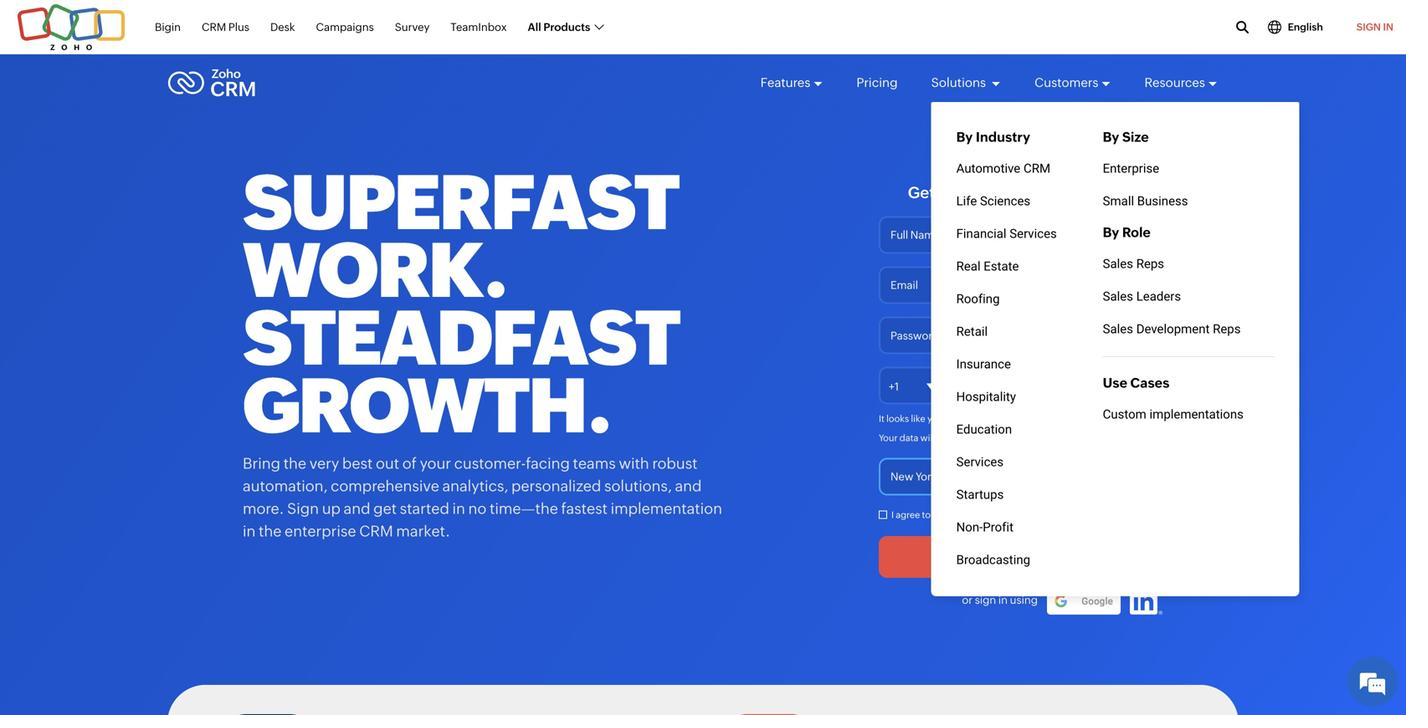 Task type: vqa. For each thing, say whether or not it's contained in the screenshot.
Eventbrite
no



Task type: locate. For each thing, give the bounding box(es) containing it.
in right stored at the bottom right of page
[[979, 433, 987, 444]]

by size
[[1103, 129, 1149, 145]]

very
[[309, 455, 339, 473]]

started
[[939, 184, 993, 202], [400, 501, 449, 518]]

small
[[1103, 194, 1134, 208]]

it looks like you're in the united states based on your ip .
[[879, 414, 1123, 424]]

campaigns
[[316, 21, 374, 33]]

more.
[[243, 501, 284, 518]]

and down robust
[[675, 478, 702, 495]]

your left free
[[1033, 184, 1067, 202]]

sales development reps
[[1103, 322, 1241, 337]]

get
[[908, 184, 935, 202]]

1 horizontal spatial started
[[939, 184, 993, 202]]

looks
[[887, 414, 909, 424]]

1 horizontal spatial your
[[1033, 184, 1067, 202]]

started down automotive
[[939, 184, 993, 202]]

0 horizontal spatial with
[[619, 455, 649, 473]]

teams
[[573, 455, 616, 473]]

sign
[[1357, 21, 1381, 33]]

0 horizontal spatial your
[[420, 455, 451, 473]]

retail
[[956, 324, 988, 339]]

in
[[1383, 21, 1394, 33]]

and
[[675, 478, 702, 495], [344, 501, 370, 518]]

of
[[402, 455, 417, 473]]

small business link
[[1103, 185, 1275, 218]]

robust
[[652, 455, 698, 473]]

role
[[1122, 225, 1151, 240]]

sign in link
[[1344, 11, 1406, 44]]

0 vertical spatial started
[[939, 184, 993, 202]]

0 horizontal spatial crm
[[202, 21, 226, 33]]

1 sales from the top
[[1103, 257, 1133, 271]]

size
[[1122, 129, 1149, 145]]

all products
[[528, 21, 590, 33]]

by
[[956, 129, 973, 145], [1103, 129, 1119, 145], [1103, 225, 1119, 240]]

crm left plus
[[202, 21, 226, 33]]

1 vertical spatial with
[[619, 455, 649, 473]]

insurance link
[[931, 348, 1103, 381]]

1 vertical spatial services
[[956, 455, 1004, 470]]

1 horizontal spatial with
[[996, 184, 1029, 202]]

products
[[544, 21, 590, 33]]

and right "up" at the bottom of page
[[344, 501, 370, 518]]

education link
[[931, 414, 1103, 446]]

sales down by role
[[1103, 257, 1133, 271]]

small business
[[1103, 194, 1188, 208]]

english
[[1288, 21, 1323, 33]]

0 vertical spatial sales
[[1103, 257, 1133, 271]]

using
[[1010, 594, 1038, 607]]

1 vertical spatial started
[[400, 501, 449, 518]]

2 vertical spatial your
[[420, 455, 451, 473]]

1 horizontal spatial crm
[[359, 523, 393, 540]]

the left us
[[989, 433, 1003, 444]]

it
[[879, 414, 885, 424]]

1 horizontal spatial services
[[1010, 226, 1057, 241]]

use
[[1103, 375, 1128, 391]]

up
[[322, 501, 341, 518]]

in down more.
[[243, 523, 256, 540]]

like
[[911, 414, 926, 424]]

by left industry
[[956, 129, 973, 145]]

reps down sales leaders link
[[1213, 322, 1241, 337]]

0 horizontal spatial reps
[[1137, 257, 1164, 271]]

+1
[[889, 381, 899, 394]]

sales down sales leaders in the top right of the page
[[1103, 322, 1133, 337]]

pricing
[[857, 75, 898, 90]]

services down life sciences link
[[1010, 226, 1057, 241]]

0 horizontal spatial and
[[344, 501, 370, 518]]

time—the
[[490, 501, 558, 518]]

sales for sales reps
[[1103, 257, 1133, 271]]

superfast work. steadfast growth. bring the very best out of your customer-facing teams with robust automation, comprehensive analytics, personalized solutions, and more. sign up and get started in no time—the fastest implementation in the enterprise crm market.
[[243, 159, 722, 540]]

0 vertical spatial and
[[675, 478, 702, 495]]

desk
[[270, 21, 295, 33]]

by for by role
[[1103, 225, 1119, 240]]

crm down get
[[359, 523, 393, 540]]

the
[[966, 414, 980, 424], [989, 433, 1003, 444], [284, 455, 306, 473], [933, 510, 947, 521], [259, 523, 282, 540]]

all products link
[[528, 12, 603, 43]]

1 vertical spatial reps
[[1213, 322, 1241, 337]]

0 horizontal spatial services
[[956, 455, 1004, 470]]

started up 'market.'
[[400, 501, 449, 518]]

crm up get started with your free trial
[[1024, 161, 1051, 176]]

0 vertical spatial reps
[[1137, 257, 1164, 271]]

cases
[[1130, 375, 1170, 391]]

1 vertical spatial crm
[[1024, 161, 1051, 176]]

your left the ip
[[1091, 414, 1110, 424]]

ip
[[1112, 414, 1120, 424]]

2 vertical spatial sales
[[1103, 322, 1133, 337]]

by left role
[[1103, 225, 1119, 240]]

desk link
[[270, 12, 295, 43]]

implementation
[[611, 501, 722, 518]]

in
[[956, 414, 964, 424], [979, 433, 987, 444], [452, 501, 465, 518], [243, 523, 256, 540], [999, 594, 1008, 607]]

get
[[373, 501, 397, 518]]

sales down 'sales reps'
[[1103, 289, 1133, 304]]

teaminbox
[[451, 21, 507, 33]]

fastest
[[561, 501, 608, 518]]

free
[[1071, 184, 1101, 202]]

reps up sales leaders in the top right of the page
[[1137, 257, 1164, 271]]

automotive
[[956, 161, 1021, 176]]

crm plus link
[[202, 12, 249, 43]]

to
[[922, 510, 931, 521]]

services inside financial services link
[[1010, 226, 1057, 241]]

by left size
[[1103, 129, 1119, 145]]

.
[[1120, 414, 1123, 424]]

0 vertical spatial services
[[1010, 226, 1057, 241]]

2 horizontal spatial crm
[[1024, 161, 1051, 176]]

or
[[962, 594, 973, 607]]

i
[[892, 510, 894, 521]]

sales for sales development reps
[[1103, 322, 1133, 337]]

your right of in the bottom of the page
[[420, 455, 451, 473]]

1 vertical spatial sales
[[1103, 289, 1133, 304]]

resources
[[1145, 75, 1205, 90]]

2 vertical spatial crm
[[359, 523, 393, 540]]

2 horizontal spatial your
[[1091, 414, 1110, 424]]

sales development reps link
[[1103, 313, 1275, 357]]

2 sales from the top
[[1103, 289, 1133, 304]]

get started with your free trial
[[908, 184, 1134, 202]]

real estate link
[[931, 250, 1103, 283]]

financial services link
[[931, 218, 1103, 250]]

you're
[[927, 414, 954, 424]]

estate
[[984, 259, 1019, 274]]

your inside superfast work. steadfast growth. bring the very best out of your customer-facing teams with robust automation, comprehensive analytics, personalized solutions, and more. sign up and get started in no time—the fastest implementation in the enterprise crm market.
[[420, 455, 451, 473]]

0 horizontal spatial started
[[400, 501, 449, 518]]

started inside superfast work. steadfast growth. bring the very best out of your customer-facing teams with robust automation, comprehensive analytics, personalized solutions, and more. sign up and get started in no time—the fastest implementation in the enterprise crm market.
[[400, 501, 449, 518]]

1 horizontal spatial and
[[675, 478, 702, 495]]

insurance
[[956, 357, 1011, 372]]

use cases
[[1103, 375, 1170, 391]]

personalized
[[511, 478, 601, 495]]

analytics,
[[442, 478, 508, 495]]

1 vertical spatial your
[[1091, 414, 1110, 424]]

services down stored at the bottom right of page
[[956, 455, 1004, 470]]

enterprise link
[[1103, 152, 1275, 185]]

None submit
[[879, 537, 1164, 579]]

3 sales from the top
[[1103, 322, 1133, 337]]

by industry
[[956, 129, 1031, 145]]

leaders
[[1137, 289, 1181, 304]]



Task type: describe. For each thing, give the bounding box(es) containing it.
crm inside superfast work. steadfast growth. bring the very best out of your customer-facing teams with robust automation, comprehensive analytics, personalized solutions, and more. sign up and get started in no time—the fastest implementation in the enterprise crm market.
[[359, 523, 393, 540]]

be
[[937, 433, 948, 444]]

customers
[[1035, 75, 1099, 90]]

in left the no
[[452, 501, 465, 518]]

0 vertical spatial crm
[[202, 21, 226, 33]]

on
[[1078, 414, 1089, 424]]

in right you're
[[956, 414, 964, 424]]

features
[[761, 75, 811, 90]]

by for by industry
[[956, 129, 973, 145]]

i agree to the
[[892, 510, 949, 521]]

united
[[982, 414, 1014, 424]]

1 vertical spatial and
[[344, 501, 370, 518]]

automation,
[[243, 478, 328, 495]]

sales for sales leaders
[[1103, 289, 1133, 304]]

resources link
[[1145, 60, 1218, 105]]

automotive  crm link
[[931, 152, 1103, 185]]

retail link
[[931, 316, 1103, 348]]

life
[[956, 194, 977, 208]]

agree
[[896, 510, 920, 521]]

services link
[[931, 446, 1103, 479]]

industry
[[976, 129, 1031, 145]]

sciences
[[980, 194, 1031, 208]]

your for like
[[1091, 414, 1110, 424]]

life sciences
[[956, 194, 1031, 208]]

the down more.
[[259, 523, 282, 540]]

custom implementations link
[[1103, 398, 1275, 431]]

sign
[[287, 501, 319, 518]]

enterprise
[[1103, 161, 1160, 176]]

your for steadfast
[[420, 455, 451, 473]]

automotive  crm
[[956, 161, 1051, 176]]

states
[[1016, 414, 1048, 424]]

1 horizontal spatial reps
[[1213, 322, 1241, 337]]

pricing link
[[857, 60, 898, 105]]

will
[[921, 433, 935, 444]]

steadfast
[[243, 295, 680, 382]]

features link
[[761, 60, 823, 105]]

sales reps
[[1103, 257, 1164, 271]]

with inside superfast work. steadfast growth. bring the very best out of your customer-facing teams with robust automation, comprehensive analytics, personalized solutions, and more. sign up and get started in no time—the fastest implementation in the enterprise crm market.
[[619, 455, 649, 473]]

non-
[[956, 520, 983, 535]]

solutions
[[931, 75, 989, 90]]

profit
[[983, 520, 1014, 535]]

market.
[[396, 523, 450, 540]]

trial
[[1105, 184, 1134, 202]]

based
[[1050, 414, 1076, 424]]

customer-
[[454, 455, 526, 473]]

enterprise
[[285, 523, 356, 540]]

sign in
[[1357, 21, 1394, 33]]

bring
[[243, 455, 280, 473]]

zoho crm logo image
[[167, 64, 256, 101]]

us
[[1005, 433, 1017, 444]]

campaigns link
[[316, 12, 374, 43]]

or sign in using
[[962, 594, 1038, 607]]

startups link
[[931, 479, 1103, 511]]

the up stored at the bottom right of page
[[966, 414, 980, 424]]

survey
[[395, 21, 430, 33]]

education
[[956, 422, 1012, 437]]

0 vertical spatial your
[[1033, 184, 1067, 202]]

custom
[[1103, 407, 1147, 422]]

non-profit link
[[931, 511, 1103, 544]]

financial services
[[956, 226, 1057, 241]]

out
[[376, 455, 399, 473]]

comprehensive
[[331, 478, 439, 495]]

the right to
[[933, 510, 947, 521]]

facing
[[526, 455, 570, 473]]

roofing link
[[931, 283, 1103, 316]]

in right sign
[[999, 594, 1008, 607]]

solutions,
[[604, 478, 672, 495]]

work.
[[243, 227, 507, 314]]

your data will be stored in the us
[[879, 433, 1019, 444]]

0 vertical spatial with
[[996, 184, 1029, 202]]

bigin link
[[155, 12, 181, 43]]

financial
[[956, 226, 1007, 241]]

implementations
[[1150, 407, 1244, 422]]

bigin
[[155, 21, 181, 33]]

services inside services link
[[956, 455, 1004, 470]]

life sciences link
[[931, 185, 1103, 218]]

non-profit
[[956, 520, 1014, 535]]

by for by size
[[1103, 129, 1119, 145]]

sales leaders link
[[1103, 280, 1275, 313]]

sales leaders
[[1103, 289, 1181, 304]]

crm plus
[[202, 21, 249, 33]]

no
[[468, 501, 487, 518]]

development
[[1137, 322, 1210, 337]]

best
[[342, 455, 373, 473]]

business
[[1137, 194, 1188, 208]]

real
[[956, 259, 981, 274]]

the up 'automation,'
[[284, 455, 306, 473]]

superfast
[[243, 159, 679, 246]]

real estate
[[956, 259, 1019, 274]]

growth.
[[243, 363, 611, 450]]

hospitality link
[[931, 381, 1103, 414]]



